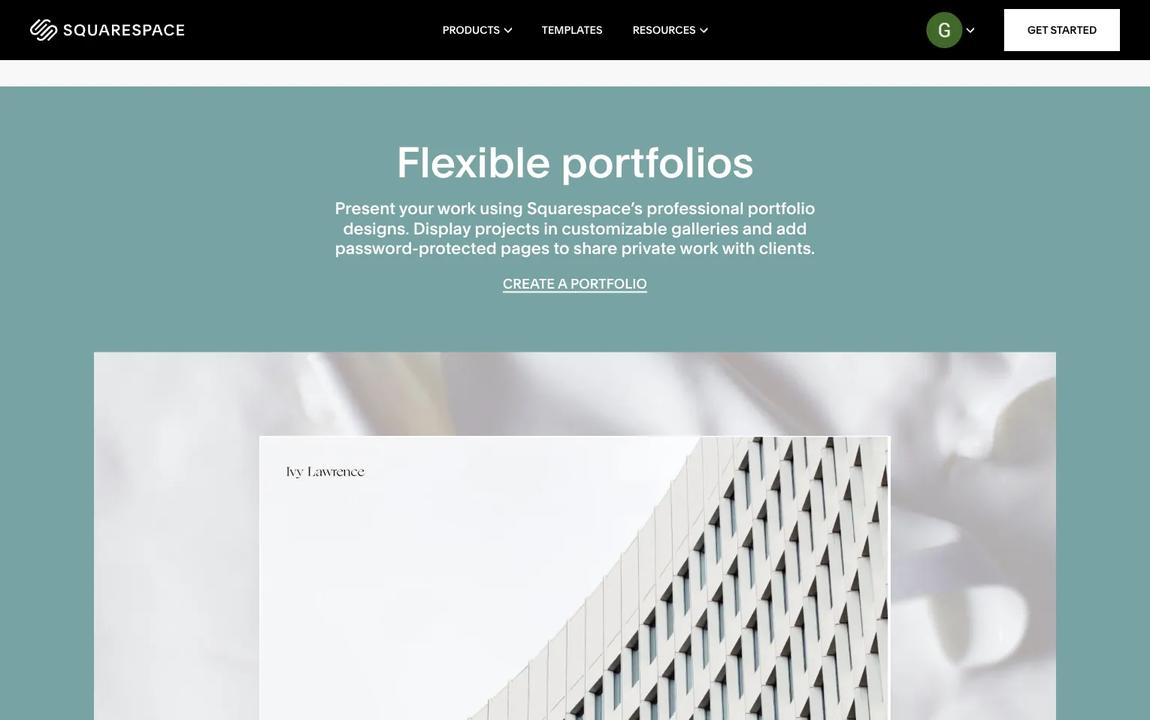 Task type: locate. For each thing, give the bounding box(es) containing it.
designs.
[[343, 218, 410, 238]]

projects
[[475, 218, 540, 238]]

create
[[503, 276, 555, 292]]

work
[[438, 198, 476, 218], [680, 238, 719, 258]]

flexible portfolios
[[396, 136, 754, 188]]

templates
[[542, 24, 603, 36]]

and
[[743, 218, 773, 238]]

display
[[413, 218, 471, 238]]

pages
[[501, 238, 550, 258]]

resources
[[633, 24, 696, 36]]

started
[[1051, 24, 1097, 36]]

present
[[335, 198, 396, 218]]

1 horizontal spatial work
[[680, 238, 719, 258]]

add
[[777, 218, 807, 238]]

/
[[1016, 8, 1023, 26]]

work left with
[[680, 238, 719, 258]]

0 horizontal spatial work
[[438, 198, 476, 218]]

products
[[443, 24, 500, 36]]

squarespace's
[[527, 198, 643, 218]]

flexible
[[396, 136, 551, 188]]

customizable
[[562, 218, 668, 238]]

in
[[544, 218, 558, 238]]

work up protected
[[438, 198, 476, 218]]

using
[[480, 198, 523, 218]]



Task type: vqa. For each thing, say whether or not it's contained in the screenshot.
THE OR
no



Task type: describe. For each thing, give the bounding box(es) containing it.
squarespace logo link
[[30, 19, 248, 41]]

to
[[554, 238, 570, 258]]

your
[[399, 198, 434, 218]]

private
[[622, 238, 676, 258]]

professional
[[647, 198, 744, 218]]

portfolio
[[571, 276, 647, 292]]

share
[[574, 238, 618, 258]]

get started link
[[1005, 9, 1121, 51]]

create a portfolio link
[[503, 276, 647, 293]]

protected
[[419, 238, 497, 258]]

password-
[[335, 238, 419, 258]]

present your work using squarespace's professional portfolio designs. display projects in customizable galleries and add password-protected pages to share private work with clients.
[[335, 198, 816, 258]]

resources button
[[633, 0, 708, 60]]

06
[[1027, 8, 1045, 26]]

clients.
[[759, 238, 815, 258]]

portfolios
[[561, 136, 754, 188]]

a
[[558, 276, 568, 292]]

get
[[1028, 24, 1048, 36]]

video element
[[259, 435, 891, 720]]

get started
[[1028, 24, 1097, 36]]

1 vertical spatial work
[[680, 238, 719, 258]]

galleries
[[672, 218, 739, 238]]

create a portfolio
[[503, 276, 647, 292]]

→
[[1107, 6, 1121, 26]]

→ button
[[1107, 6, 1121, 26]]

with
[[722, 238, 756, 258]]

/ 06
[[1016, 8, 1045, 26]]

squarespace logo image
[[30, 19, 184, 41]]

products button
[[443, 0, 512, 60]]

portfolio
[[748, 198, 816, 218]]

templates link
[[542, 0, 603, 60]]

0 vertical spatial work
[[438, 198, 476, 218]]



